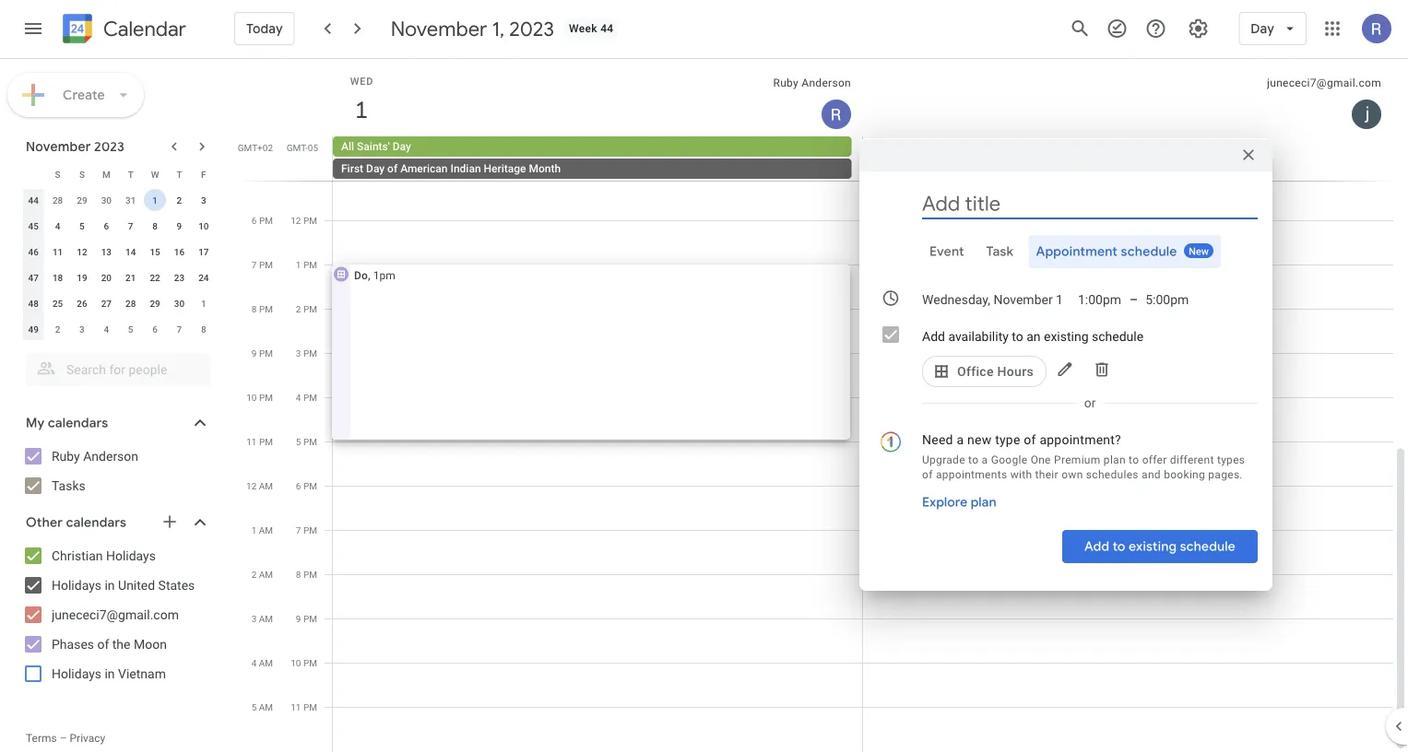 Task type: vqa. For each thing, say whether or not it's contained in the screenshot.


Task type: locate. For each thing, give the bounding box(es) containing it.
a
[[957, 432, 964, 447], [982, 454, 988, 467]]

plan inside 'need a new type of appointment? upgrade to a google one premium plan to offer different types of appointments with their own schedules and booking pages.'
[[1104, 454, 1126, 467]]

12 inside row
[[77, 246, 87, 257]]

0 horizontal spatial hours
[[408, 269, 438, 282]]

1 horizontal spatial 9
[[252, 348, 257, 359]]

day right 'settings menu' image
[[1251, 20, 1275, 37]]

of down upgrade
[[923, 469, 933, 482]]

hours
[[408, 269, 438, 282], [998, 364, 1034, 379]]

6 pm left '12 pm'
[[252, 215, 273, 226]]

1 horizontal spatial 9 pm
[[296, 613, 317, 625]]

12 for 12
[[77, 246, 87, 257]]

am for 4 am
[[259, 658, 273, 669]]

cell inside "1" grid
[[333, 137, 863, 181]]

s left m
[[79, 169, 85, 180]]

Search for people text field
[[37, 353, 199, 387]]

1 vertical spatial junececi7@gmail.com
[[52, 608, 179, 623]]

29 for october 29 element
[[77, 195, 87, 206]]

anderson
[[802, 77, 852, 89], [83, 449, 138, 464]]

30 right 29 element
[[174, 298, 185, 309]]

5 pm down 'gmt+02'
[[252, 171, 273, 182]]

0 horizontal spatial anderson
[[83, 449, 138, 464]]

0 vertical spatial office
[[375, 269, 405, 282]]

add to existing schedule button
[[1063, 525, 1258, 569]]

1 horizontal spatial 30
[[174, 298, 185, 309]]

0 vertical spatial 9 pm
[[252, 348, 273, 359]]

1pm
[[373, 269, 396, 282]]

0 horizontal spatial office
[[375, 269, 405, 282]]

appointment
[[1036, 244, 1118, 260]]

44 right week
[[601, 22, 614, 35]]

united
[[118, 578, 155, 593]]

saints'
[[357, 140, 390, 153]]

1 vertical spatial 11 pm
[[291, 702, 317, 713]]

explore plan
[[923, 494, 997, 511]]

0 horizontal spatial existing
[[1044, 329, 1089, 345]]

11 inside 'element'
[[52, 246, 63, 257]]

november up october 28 element
[[26, 138, 91, 155]]

wed
[[350, 75, 374, 87]]

10 right 4 am
[[291, 658, 301, 669]]

0 vertical spatial ruby
[[774, 77, 799, 89]]

1 vertical spatial anderson
[[83, 449, 138, 464]]

1 horizontal spatial office hours
[[958, 364, 1034, 379]]

am for 12 am
[[259, 481, 273, 492]]

13 element
[[95, 241, 117, 263]]

my calendars
[[26, 415, 108, 432]]

office
[[375, 269, 405, 282], [958, 364, 994, 379]]

other calendars list
[[4, 542, 229, 689]]

1 horizontal spatial 8 pm
[[296, 569, 317, 580]]

1 in from the top
[[105, 578, 115, 593]]

1 vertical spatial ruby anderson
[[52, 449, 138, 464]]

hours right 1pm
[[408, 269, 438, 282]]

phases
[[52, 637, 94, 652]]

6 right '12 am'
[[296, 481, 301, 492]]

calendars up christian holidays
[[66, 515, 126, 531]]

pm up 2 pm
[[303, 259, 317, 270]]

row containing 48
[[21, 291, 216, 316]]

1 vertical spatial in
[[105, 667, 115, 682]]

3 for 3 pm
[[296, 348, 301, 359]]

2 vertical spatial holidays
[[52, 667, 101, 682]]

1 vertical spatial 9
[[252, 348, 257, 359]]

am down 4 am
[[259, 702, 273, 713]]

7 pm left 1 pm
[[252, 259, 273, 270]]

4
[[55, 220, 60, 232], [104, 324, 109, 335], [296, 392, 301, 403], [252, 658, 257, 669]]

0 vertical spatial plan
[[1104, 454, 1126, 467]]

3 am
[[252, 613, 273, 625]]

tab list containing event
[[875, 235, 1258, 268]]

office hours right ,
[[375, 269, 438, 282]]

0 horizontal spatial 2023
[[94, 138, 125, 155]]

row
[[325, 0, 1394, 753], [325, 137, 1409, 181], [21, 161, 216, 187], [21, 187, 216, 213], [21, 213, 216, 239], [21, 239, 216, 265], [21, 265, 216, 291], [21, 291, 216, 316], [21, 316, 216, 342]]

junececi7@gmail.com inside other calendars list
[[52, 608, 179, 623]]

0 vertical spatial 10
[[198, 220, 209, 232]]

2023 right 1,
[[509, 16, 555, 42]]

4 down 3 pm
[[296, 392, 301, 403]]

2 vertical spatial 12
[[246, 481, 257, 492]]

10 pm right 4 am
[[291, 658, 317, 669]]

0 horizontal spatial add
[[923, 329, 946, 345]]

0 horizontal spatial ruby anderson
[[52, 449, 138, 464]]

30 for the 30 element
[[174, 298, 185, 309]]

american
[[401, 162, 448, 175]]

1 vertical spatial office
[[958, 364, 994, 379]]

with
[[1011, 469, 1033, 482]]

1 vertical spatial 5 pm
[[296, 436, 317, 447]]

8 right "december 7" element
[[201, 324, 206, 335]]

2 t from the left
[[177, 169, 182, 180]]

1 vertical spatial november
[[26, 138, 91, 155]]

in
[[105, 578, 115, 593], [105, 667, 115, 682]]

0 vertical spatial 8 pm
[[252, 304, 273, 315]]

1 down '12 am'
[[252, 525, 257, 536]]

8 right 2 am at left bottom
[[296, 569, 301, 580]]

types
[[1218, 454, 1246, 467]]

cell
[[331, 0, 864, 753], [864, 0, 1394, 753], [333, 137, 863, 181]]

create button
[[7, 73, 144, 117]]

row containing all saints' day
[[325, 137, 1409, 181]]

0 horizontal spatial 10
[[198, 220, 209, 232]]

0 vertical spatial schedule
[[1121, 244, 1178, 260]]

task button
[[979, 235, 1022, 268]]

of right type
[[1024, 432, 1037, 447]]

9 pm right the '3 am'
[[296, 613, 317, 625]]

0 vertical spatial junececi7@gmail.com
[[1268, 77, 1382, 89]]

3
[[201, 195, 206, 206], [79, 324, 85, 335], [296, 348, 301, 359], [252, 613, 257, 625]]

1 horizontal spatial 12
[[246, 481, 257, 492]]

1 vertical spatial 7 pm
[[296, 525, 317, 536]]

1
[[354, 95, 367, 125], [152, 195, 158, 206], [296, 259, 301, 270], [201, 298, 206, 309], [252, 525, 257, 536]]

0 horizontal spatial plan
[[971, 494, 997, 511]]

indian
[[451, 162, 481, 175]]

week
[[569, 22, 598, 35]]

12 up 1 am
[[246, 481, 257, 492]]

Start time text field
[[1078, 289, 1123, 311]]

anderson inside 1 column header
[[802, 77, 852, 89]]

cell containing do
[[331, 0, 864, 753]]

2 up the '3 am'
[[252, 569, 257, 580]]

0 vertical spatial 9
[[177, 220, 182, 232]]

add inside add to existing schedule button
[[1085, 539, 1110, 555]]

1 horizontal spatial new
[[1189, 246, 1209, 257]]

pages.
[[1209, 469, 1243, 482]]

row containing do
[[325, 0, 1394, 753]]

1 horizontal spatial plan
[[1104, 454, 1126, 467]]

21 element
[[120, 267, 142, 289]]

0 vertical spatial 11 pm
[[247, 436, 273, 447]]

office hours
[[375, 269, 438, 282], [958, 364, 1034, 379]]

27 element
[[95, 292, 117, 315]]

10 element
[[193, 215, 215, 237]]

29 right 28 element on the left top of page
[[150, 298, 160, 309]]

2 for 2 pm
[[296, 304, 301, 315]]

–
[[1130, 292, 1139, 307], [60, 733, 67, 745]]

a right need
[[957, 432, 964, 447]]

0 vertical spatial calendars
[[48, 415, 108, 432]]

all
[[341, 140, 354, 153]]

calendars inside dropdown button
[[48, 415, 108, 432]]

row group inside november 2023 grid
[[21, 187, 216, 342]]

ruby inside my calendars 'list'
[[52, 449, 80, 464]]

7 pm right 1 am
[[296, 525, 317, 536]]

3 down f
[[201, 195, 206, 206]]

17
[[198, 246, 209, 257]]

0 vertical spatial 44
[[601, 22, 614, 35]]

terms – privacy
[[26, 733, 105, 745]]

30
[[101, 195, 112, 206], [174, 298, 185, 309]]

am up 2 am at left bottom
[[259, 525, 273, 536]]

row group containing 44
[[21, 187, 216, 342]]

calendars right my
[[48, 415, 108, 432]]

1 horizontal spatial anderson
[[802, 77, 852, 89]]

0 horizontal spatial 7 pm
[[252, 259, 273, 270]]

0 horizontal spatial 9 pm
[[252, 348, 273, 359]]

pm right 2 am at left bottom
[[303, 569, 317, 580]]

1 horizontal spatial 44
[[601, 22, 614, 35]]

terms
[[26, 733, 57, 745]]

6 down the october 30 element
[[104, 220, 109, 232]]

3 for december 3 element
[[79, 324, 85, 335]]

existing inside button
[[1129, 539, 1178, 555]]

0 vertical spatial 10 pm
[[247, 392, 273, 403]]

10
[[198, 220, 209, 232], [247, 392, 257, 403], [291, 658, 301, 669]]

1 vertical spatial new
[[968, 432, 992, 447]]

am down 05
[[303, 171, 317, 182]]

10 up 17
[[198, 220, 209, 232]]

row inside "1" grid
[[325, 137, 1409, 181]]

1 vertical spatial calendars
[[66, 515, 126, 531]]

0 vertical spatial a
[[957, 432, 964, 447]]

0 vertical spatial office hours
[[375, 269, 438, 282]]

4 right 45
[[55, 220, 60, 232]]

3 left december 4 element
[[79, 324, 85, 335]]

wednesday, november 1 element
[[340, 89, 383, 131]]

25 element
[[47, 292, 69, 315]]

calendars inside dropdown button
[[66, 515, 126, 531]]

0 vertical spatial 30
[[101, 195, 112, 206]]

None search field
[[0, 346, 229, 387]]

9 right the '3 am'
[[296, 613, 301, 625]]

1 vertical spatial 29
[[150, 298, 160, 309]]

am for 11 am
[[303, 171, 317, 182]]

8 pm left 2 pm
[[252, 304, 273, 315]]

new up end time text box
[[1189, 246, 1209, 257]]

day button
[[1239, 6, 1307, 51]]

november
[[391, 16, 487, 42], [26, 138, 91, 155]]

0 vertical spatial add
[[923, 329, 946, 345]]

october 28 element
[[47, 189, 69, 211]]

1 horizontal spatial 2023
[[509, 16, 555, 42]]

s
[[55, 169, 60, 180], [79, 169, 85, 180]]

0 vertical spatial 12
[[291, 215, 301, 226]]

16 element
[[168, 241, 190, 263]]

2 vertical spatial 9
[[296, 613, 301, 625]]

0 horizontal spatial 30
[[101, 195, 112, 206]]

19 element
[[71, 267, 93, 289]]

31
[[125, 195, 136, 206]]

0 horizontal spatial 12
[[77, 246, 87, 257]]

6 left '12 pm'
[[252, 215, 257, 226]]

0 vertical spatial 2023
[[509, 16, 555, 42]]

new left type
[[968, 432, 992, 447]]

main drawer image
[[22, 18, 44, 40]]

2 down 1 pm
[[296, 304, 301, 315]]

28 element
[[120, 292, 142, 315]]

different
[[1171, 454, 1215, 467]]

10 pm left 4 pm
[[247, 392, 273, 403]]

1 horizontal spatial a
[[982, 454, 988, 467]]

pm right 5 am
[[303, 702, 317, 713]]

22 element
[[144, 267, 166, 289]]

schedule down pages.
[[1181, 539, 1236, 555]]

to down schedules at the right
[[1113, 539, 1126, 555]]

add
[[923, 329, 946, 345], [1085, 539, 1110, 555]]

ruby anderson inside my calendars 'list'
[[52, 449, 138, 464]]

november 2023
[[26, 138, 125, 155]]

plan
[[1104, 454, 1126, 467], [971, 494, 997, 511]]

4 pm
[[296, 392, 317, 403]]

1 horizontal spatial november
[[391, 16, 487, 42]]

1 vertical spatial holidays
[[52, 578, 101, 593]]

0 horizontal spatial junececi7@gmail.com
[[52, 608, 179, 623]]

0 horizontal spatial t
[[128, 169, 134, 180]]

29 right october 28 element
[[77, 195, 87, 206]]

google
[[991, 454, 1028, 467]]

in down phases of the moon
[[105, 667, 115, 682]]

30 element
[[168, 292, 190, 315]]

1 down '12 pm'
[[296, 259, 301, 270]]

0 vertical spatial new
[[1189, 246, 1209, 257]]

create
[[63, 87, 105, 103]]

2 for 2 am
[[252, 569, 257, 580]]

holidays in united states
[[52, 578, 195, 593]]

row containing s
[[21, 161, 216, 187]]

6 pm
[[252, 215, 273, 226], [296, 481, 317, 492]]

junececi7@gmail.com down "day" popup button
[[1268, 77, 1382, 89]]

am up 5 am
[[259, 658, 273, 669]]

december 1 element
[[193, 292, 215, 315]]

4 for 4 am
[[252, 658, 257, 669]]

2 in from the top
[[105, 667, 115, 682]]

1,
[[492, 16, 505, 42]]

first day of american indian heritage month button
[[333, 159, 852, 179]]

1 horizontal spatial 6 pm
[[296, 481, 317, 492]]

holidays
[[106, 548, 156, 564], [52, 578, 101, 593], [52, 667, 101, 682]]

office hours down availability
[[958, 364, 1034, 379]]

m
[[102, 169, 110, 180]]

my
[[26, 415, 45, 432]]

or
[[1085, 396, 1096, 411]]

5 pm down 4 pm
[[296, 436, 317, 447]]

pm left '12 pm'
[[259, 215, 273, 226]]

1 vertical spatial a
[[982, 454, 988, 467]]

pm right the '3 am'
[[303, 613, 317, 625]]

december 2 element
[[47, 318, 69, 340]]

12
[[291, 215, 301, 226], [77, 246, 87, 257], [246, 481, 257, 492]]

0 horizontal spatial –
[[60, 733, 67, 745]]

12 down 11 am
[[291, 215, 301, 226]]

office down availability
[[958, 364, 994, 379]]

5 left december 6 element
[[128, 324, 133, 335]]

2 horizontal spatial 9
[[296, 613, 301, 625]]

11 right 5 am
[[291, 702, 301, 713]]

9 left 10 element on the top
[[177, 220, 182, 232]]

2023
[[509, 16, 555, 42], [94, 138, 125, 155]]

2 horizontal spatial day
[[1251, 20, 1275, 37]]

4 for december 4 element
[[104, 324, 109, 335]]

3 down 2 am at left bottom
[[252, 613, 257, 625]]

10 inside row
[[198, 220, 209, 232]]

do , 1pm
[[354, 269, 396, 282]]

december 7 element
[[168, 318, 190, 340]]

junececi7@gmail.com up phases of the moon
[[52, 608, 179, 623]]

2 vertical spatial day
[[366, 162, 385, 175]]

row containing 46
[[21, 239, 216, 265]]

0 vertical spatial november
[[391, 16, 487, 42]]

1 horizontal spatial t
[[177, 169, 182, 180]]

0 horizontal spatial 9
[[177, 220, 182, 232]]

7 pm
[[252, 259, 273, 270], [296, 525, 317, 536]]

november 2023 grid
[[18, 161, 216, 342]]

0 horizontal spatial november
[[26, 138, 91, 155]]

explore plan button
[[915, 486, 1004, 519]]

0 vertical spatial 5 pm
[[252, 171, 273, 182]]

2 for december 2 element
[[55, 324, 60, 335]]

1 vertical spatial 12
[[77, 246, 87, 257]]

29
[[77, 195, 87, 206], [150, 298, 160, 309]]

3 pm
[[296, 348, 317, 359]]

24 element
[[193, 267, 215, 289]]

existing right an
[[1044, 329, 1089, 345]]

holidays down "christian"
[[52, 578, 101, 593]]

schedule down to element
[[1092, 329, 1144, 345]]

ruby anderson inside 1 column header
[[774, 77, 852, 89]]

october 31 element
[[120, 189, 142, 211]]

of inside other calendars list
[[97, 637, 109, 652]]

row group
[[21, 187, 216, 342]]

0 vertical spatial in
[[105, 578, 115, 593]]

holidays for united
[[52, 578, 101, 593]]

october 30 element
[[95, 189, 117, 211]]

21
[[125, 272, 136, 283]]

9 pm left 3 pm
[[252, 348, 273, 359]]

am for 3 am
[[259, 613, 273, 625]]

schedule left the new element
[[1121, 244, 1178, 260]]

7
[[128, 220, 133, 232], [252, 259, 257, 270], [177, 324, 182, 335], [296, 525, 301, 536]]

schedule inside tab list
[[1121, 244, 1178, 260]]

19
[[77, 272, 87, 283]]

1 vertical spatial existing
[[1129, 539, 1178, 555]]

Start date text field
[[923, 289, 1064, 311]]

2
[[177, 195, 182, 206], [296, 304, 301, 315], [55, 324, 60, 335], [252, 569, 257, 580]]

december 5 element
[[120, 318, 142, 340]]

october 29 element
[[71, 189, 93, 211]]

0 vertical spatial 29
[[77, 195, 87, 206]]

9 left 3 pm
[[252, 348, 257, 359]]

1 t from the left
[[128, 169, 134, 180]]

am
[[303, 171, 317, 182], [259, 481, 273, 492], [259, 525, 273, 536], [259, 569, 273, 580], [259, 613, 273, 625], [259, 658, 273, 669], [259, 702, 273, 713]]

11 up '12 am'
[[247, 436, 257, 447]]

47
[[28, 272, 39, 283]]

18 element
[[47, 267, 69, 289]]

new inside 'need a new type of appointment? upgrade to a google one premium plan to offer different types of appointments with their own schedules and booking pages.'
[[968, 432, 992, 447]]

pm
[[259, 171, 273, 182], [259, 215, 273, 226], [303, 215, 317, 226], [259, 259, 273, 270], [303, 259, 317, 270], [259, 304, 273, 315], [303, 304, 317, 315], [259, 348, 273, 359], [303, 348, 317, 359], [259, 392, 273, 403], [303, 392, 317, 403], [259, 436, 273, 447], [303, 436, 317, 447], [303, 481, 317, 492], [303, 525, 317, 536], [303, 569, 317, 580], [303, 613, 317, 625], [303, 658, 317, 669], [303, 702, 317, 713]]

add for add to existing schedule
[[1085, 539, 1110, 555]]

do
[[354, 269, 368, 282]]

2 horizontal spatial 10
[[291, 658, 301, 669]]

of left the
[[97, 637, 109, 652]]

t
[[128, 169, 134, 180], [177, 169, 182, 180]]

6 pm right '12 am'
[[296, 481, 317, 492]]

cell containing all saints' day
[[333, 137, 863, 181]]

7 right 1 am
[[296, 525, 301, 536]]

1 right october 31 element
[[152, 195, 158, 206]]

existing down and
[[1129, 539, 1178, 555]]

calendar
[[103, 16, 186, 42]]

6 left "december 7" element
[[152, 324, 158, 335]]

4 left december 5 element on the left
[[104, 324, 109, 335]]

1 horizontal spatial 5 pm
[[296, 436, 317, 447]]

0 horizontal spatial 29
[[77, 195, 87, 206]]

26 element
[[71, 292, 93, 315]]

12 for 12 am
[[246, 481, 257, 492]]

0 horizontal spatial 44
[[28, 195, 39, 206]]

am up the '3 am'
[[259, 569, 273, 580]]

w
[[151, 169, 159, 180]]

2023 up m
[[94, 138, 125, 155]]

1 vertical spatial 10
[[247, 392, 257, 403]]

12 right 11 'element'
[[77, 246, 87, 257]]

pm right 4 am
[[303, 658, 317, 669]]

one
[[1031, 454, 1052, 467]]

day
[[1251, 20, 1275, 37], [393, 140, 411, 153], [366, 162, 385, 175]]

hours down add availability to an existing schedule at the top of page
[[998, 364, 1034, 379]]

30 right october 29 element
[[101, 195, 112, 206]]

tab list
[[875, 235, 1258, 268]]

1 horizontal spatial 11 pm
[[291, 702, 317, 713]]



Task type: describe. For each thing, give the bounding box(es) containing it.
1 vertical spatial hours
[[998, 364, 1034, 379]]

2 vertical spatial 10
[[291, 658, 301, 669]]

0 horizontal spatial 6 pm
[[252, 215, 273, 226]]

13
[[101, 246, 112, 257]]

0 horizontal spatial day
[[366, 162, 385, 175]]

0 horizontal spatial 11 pm
[[247, 436, 273, 447]]

schedule inside button
[[1181, 539, 1236, 555]]

2 am
[[252, 569, 273, 580]]

15
[[150, 246, 160, 257]]

5 down 'gmt+02'
[[252, 171, 257, 182]]

new element
[[1185, 244, 1214, 258]]

november for november 1, 2023
[[391, 16, 487, 42]]

schedules
[[1087, 469, 1139, 482]]

event button
[[923, 235, 972, 268]]

14 element
[[120, 241, 142, 263]]

2 pm
[[296, 304, 317, 315]]

row containing 45
[[21, 213, 216, 239]]

november 1, 2023
[[391, 16, 555, 42]]

am for 2 am
[[259, 569, 273, 580]]

25
[[52, 298, 63, 309]]

2 right 1 cell
[[177, 195, 182, 206]]

20 element
[[95, 267, 117, 289]]

8 right december 1 element
[[252, 304, 257, 315]]

1 inside wed 1
[[354, 95, 367, 125]]

privacy
[[70, 733, 105, 745]]

the
[[112, 637, 131, 652]]

30 for the october 30 element
[[101, 195, 112, 206]]

1 cell
[[143, 187, 167, 213]]

other
[[26, 515, 63, 531]]

christian holidays
[[52, 548, 156, 564]]

12 for 12 pm
[[291, 215, 301, 226]]

48
[[28, 298, 39, 309]]

phases of the moon
[[52, 637, 167, 652]]

type
[[996, 432, 1021, 447]]

office hours button
[[351, 264, 851, 353]]

2 s from the left
[[79, 169, 85, 180]]

to left an
[[1012, 329, 1024, 345]]

december 6 element
[[144, 318, 166, 340]]

row containing 49
[[21, 316, 216, 342]]

cell for 1 column header
[[331, 0, 864, 753]]

1 vertical spatial 8 pm
[[296, 569, 317, 580]]

1 horizontal spatial 10
[[247, 392, 257, 403]]

16
[[174, 246, 185, 257]]

row containing 44
[[21, 187, 216, 213]]

anderson inside my calendars 'list'
[[83, 449, 138, 464]]

heritage
[[484, 162, 526, 175]]

office inside button
[[375, 269, 405, 282]]

offer
[[1143, 454, 1168, 467]]

,
[[368, 269, 371, 282]]

11 element
[[47, 241, 69, 263]]

44 inside row
[[28, 195, 39, 206]]

0 vertical spatial holidays
[[106, 548, 156, 564]]

month
[[529, 162, 561, 175]]

0 horizontal spatial 8 pm
[[252, 304, 273, 315]]

1 vertical spatial 9 pm
[[296, 613, 317, 625]]

vietnam
[[118, 667, 166, 682]]

11 down gmt- at left
[[291, 171, 301, 182]]

15 element
[[144, 241, 166, 263]]

own
[[1062, 469, 1084, 482]]

november for november 2023
[[26, 138, 91, 155]]

0 horizontal spatial a
[[957, 432, 964, 447]]

pm up 4 pm
[[303, 348, 317, 359]]

add to existing schedule
[[1085, 539, 1236, 555]]

am for 5 am
[[259, 702, 273, 713]]

0 vertical spatial 7 pm
[[252, 259, 273, 270]]

27
[[101, 298, 112, 309]]

24
[[198, 272, 209, 283]]

Add title text field
[[923, 190, 1258, 218]]

7 right december 6 element
[[177, 324, 182, 335]]

1 grid
[[236, 0, 1409, 753]]

all saints' day button
[[333, 137, 852, 157]]

week 44
[[569, 22, 614, 35]]

calendars for other calendars
[[66, 515, 126, 531]]

1 horizontal spatial 10 pm
[[291, 658, 317, 669]]

5 down october 29 element
[[79, 220, 85, 232]]

their
[[1036, 469, 1059, 482]]

other calendars
[[26, 515, 126, 531]]

today
[[246, 20, 283, 37]]

28 for october 28 element
[[52, 195, 63, 206]]

pm up 1 pm
[[303, 215, 317, 226]]

to inside button
[[1113, 539, 1126, 555]]

8 up 15 element
[[152, 220, 158, 232]]

an
[[1027, 329, 1041, 345]]

23
[[174, 272, 185, 283]]

of inside all saints' day first day of american indian heritage month
[[388, 162, 398, 175]]

45
[[28, 220, 39, 232]]

pm down 'gmt+02'
[[259, 171, 273, 182]]

hours inside button
[[408, 269, 438, 282]]

holidays in vietnam
[[52, 667, 166, 682]]

pm left 3 pm
[[259, 348, 273, 359]]

privacy link
[[70, 733, 105, 745]]

appointments
[[936, 469, 1008, 482]]

moon
[[134, 637, 167, 652]]

1 am
[[252, 525, 273, 536]]

add availability to an existing schedule
[[923, 329, 1144, 345]]

1 horizontal spatial 7 pm
[[296, 525, 317, 536]]

holidays for vietnam
[[52, 667, 101, 682]]

gmt-
[[287, 142, 308, 153]]

5 am
[[252, 702, 273, 713]]

december 8 element
[[193, 318, 215, 340]]

12 am
[[246, 481, 273, 492]]

calendars for my calendars
[[48, 415, 108, 432]]

17 element
[[193, 241, 215, 263]]

junececi7@gmail.com inside "1" grid
[[1268, 77, 1382, 89]]

49
[[28, 324, 39, 335]]

to up appointments
[[969, 454, 979, 467]]

0 vertical spatial existing
[[1044, 329, 1089, 345]]

1 vertical spatial day
[[393, 140, 411, 153]]

pm left 2 pm
[[259, 304, 273, 315]]

other calendars button
[[4, 508, 229, 538]]

pm left 1 pm
[[259, 259, 273, 270]]

1 s from the left
[[55, 169, 60, 180]]

7 down october 31 element
[[128, 220, 133, 232]]

add other calendars image
[[161, 513, 179, 531]]

5 down 4 am
[[252, 702, 257, 713]]

1 for 1 am
[[252, 525, 257, 536]]

f
[[201, 169, 206, 180]]

pm down 3 pm
[[303, 392, 317, 403]]

4 am
[[252, 658, 273, 669]]

1 vertical spatial schedule
[[1092, 329, 1144, 345]]

pm up '12 am'
[[259, 436, 273, 447]]

christian
[[52, 548, 103, 564]]

calendar heading
[[100, 16, 186, 42]]

20
[[101, 272, 112, 283]]

0 horizontal spatial 10 pm
[[247, 392, 273, 403]]

premium
[[1055, 454, 1101, 467]]

task
[[987, 244, 1014, 260]]

18
[[52, 272, 63, 283]]

pm right '12 am'
[[303, 481, 317, 492]]

pm down 4 pm
[[303, 436, 317, 447]]

gmt+02
[[238, 142, 273, 153]]

12 element
[[71, 241, 93, 263]]

in for united
[[105, 578, 115, 593]]

1 horizontal spatial office
[[958, 364, 994, 379]]

1 vertical spatial 6 pm
[[296, 481, 317, 492]]

4 for 4 pm
[[296, 392, 301, 403]]

wed 1
[[350, 75, 374, 125]]

event
[[930, 244, 965, 260]]

tasks
[[52, 478, 86, 494]]

am for 1 am
[[259, 525, 273, 536]]

05
[[308, 142, 318, 153]]

first
[[341, 162, 364, 175]]

need a new type of appointment? upgrade to a google one premium plan to offer different types of appointments with their own schedules and booking pages.
[[923, 432, 1246, 482]]

my calendars list
[[4, 442, 229, 501]]

ruby inside 1 column header
[[774, 77, 799, 89]]

7 right 17 element
[[252, 259, 257, 270]]

1 column header
[[333, 59, 864, 137]]

states
[[158, 578, 195, 593]]

plan inside button
[[971, 494, 997, 511]]

add for add availability to an existing schedule
[[923, 329, 946, 345]]

1 inside cell
[[152, 195, 158, 206]]

0 vertical spatial –
[[1130, 292, 1139, 307]]

29 element
[[144, 292, 166, 315]]

23 element
[[168, 267, 190, 289]]

11 am
[[291, 171, 317, 182]]

upgrade
[[923, 454, 966, 467]]

day inside popup button
[[1251, 20, 1275, 37]]

1 vertical spatial office hours
[[958, 364, 1034, 379]]

29 for 29 element
[[150, 298, 160, 309]]

availability
[[949, 329, 1009, 345]]

pm left 4 pm
[[259, 392, 273, 403]]

appointment?
[[1040, 432, 1122, 447]]

calendar element
[[59, 10, 186, 51]]

and
[[1142, 469, 1161, 482]]

9 inside row
[[177, 220, 182, 232]]

booking
[[1164, 469, 1206, 482]]

5 down 4 pm
[[296, 436, 301, 447]]

cell for wednesday, november 1 element
[[333, 137, 863, 181]]

pm down 1 pm
[[303, 304, 317, 315]]

28 for 28 element on the left top of page
[[125, 298, 136, 309]]

gmt-05
[[287, 142, 318, 153]]

december 4 element
[[95, 318, 117, 340]]

office hours inside button
[[375, 269, 438, 282]]

explore
[[923, 494, 968, 511]]

today button
[[234, 6, 295, 51]]

1 vertical spatial –
[[60, 733, 67, 745]]

december 3 element
[[71, 318, 93, 340]]

End time text field
[[1146, 289, 1190, 311]]

in for vietnam
[[105, 667, 115, 682]]

to element
[[1130, 292, 1139, 307]]

terms link
[[26, 733, 57, 745]]

1 for 1 pm
[[296, 259, 301, 270]]

to left offer
[[1129, 454, 1140, 467]]

3 for 3 am
[[252, 613, 257, 625]]

settings menu image
[[1188, 18, 1210, 40]]

1 for december 1 element
[[201, 298, 206, 309]]

pm right 1 am
[[303, 525, 317, 536]]

1 pm
[[296, 259, 317, 270]]

row containing 47
[[21, 265, 216, 291]]



